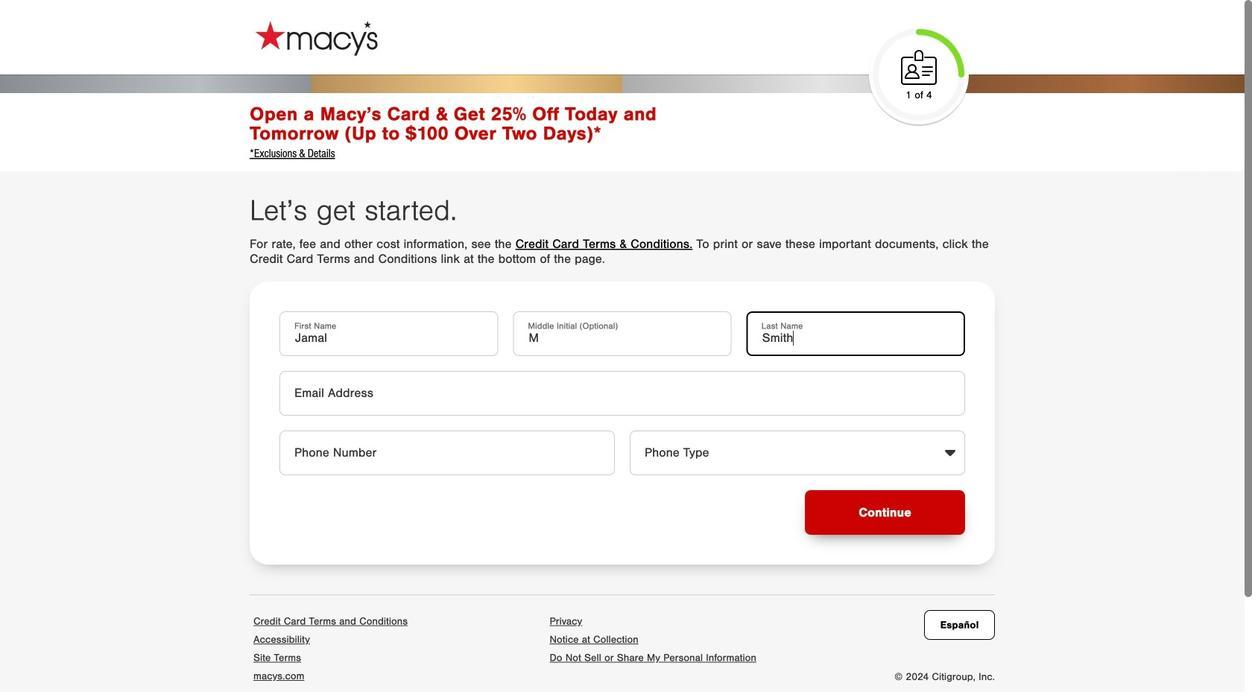 Task type: describe. For each thing, give the bounding box(es) containing it.
2024Citigroup, Inc. text field
[[895, 671, 995, 684]]

advertisement element
[[0, 75, 1245, 171]]

0 vertical spatial figure
[[898, 47, 940, 89]]

2 list from the left
[[546, 611, 760, 665]]



Task type: locate. For each thing, give the bounding box(es) containing it.
0 horizontal spatial figure
[[898, 47, 940, 89]]

1 horizontal spatial list
[[546, 611, 760, 665]]

list
[[250, 611, 412, 687], [546, 611, 760, 665]]

First Name text field
[[280, 312, 498, 356]]

Email Address field
[[280, 371, 965, 416]]

Phone Number field
[[280, 431, 615, 476]]

macy's application form image
[[251, 18, 382, 58], [251, 18, 382, 58]]

Last Name field
[[747, 312, 965, 356]]

0 horizontal spatial list
[[250, 611, 412, 687]]

1 horizontal spatial figure
[[943, 446, 958, 461]]

figure
[[898, 47, 940, 89], [943, 446, 958, 461]]

Middle Initial (Optional) text field
[[513, 312, 732, 356]]

1 list from the left
[[250, 611, 412, 687]]

1 vertical spatial figure
[[943, 446, 958, 461]]

macy's application form element
[[250, 7, 533, 67]]



